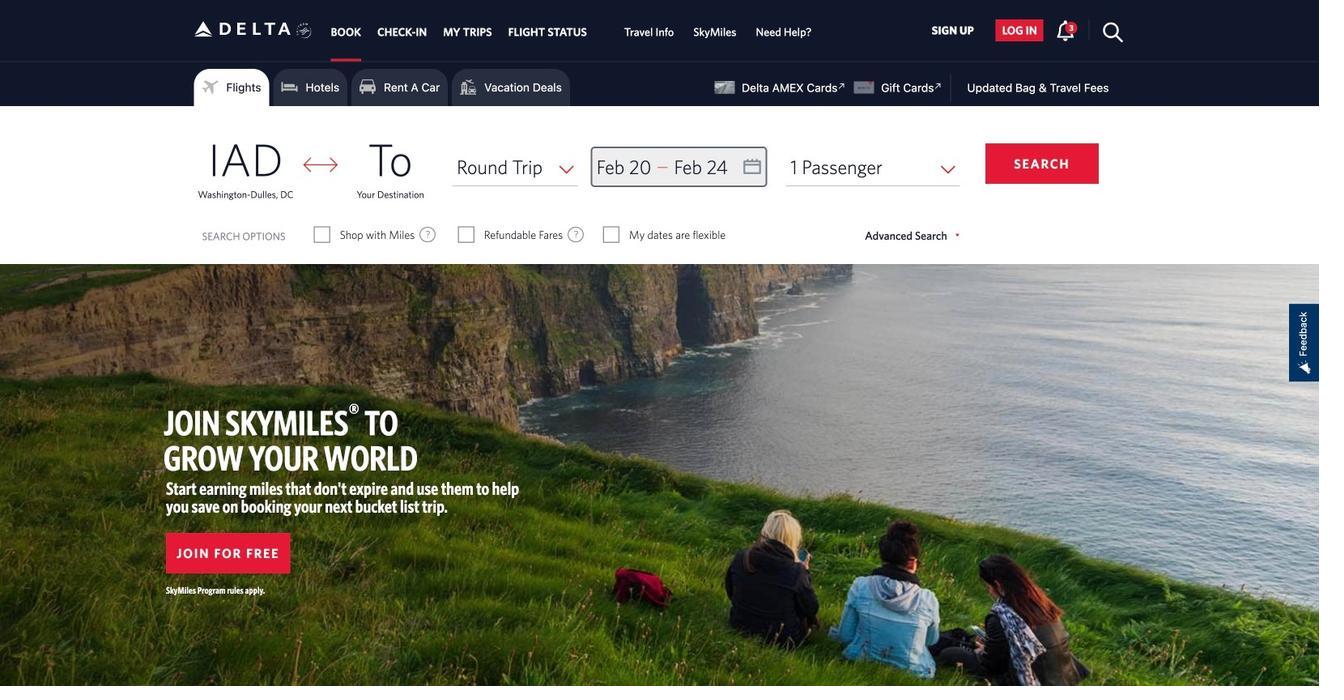 Task type: locate. For each thing, give the bounding box(es) containing it.
skyteam image
[[296, 6, 312, 56]]

None checkbox
[[459, 227, 474, 243]]

this link opens another site in a new window that may not follow the same accessibility policies as delta air lines. image
[[835, 79, 850, 94], [931, 79, 946, 94]]

0 horizontal spatial this link opens another site in a new window that may not follow the same accessibility policies as delta air lines. image
[[835, 79, 850, 94]]

tab list
[[323, 0, 822, 61]]

None checkbox
[[315, 227, 329, 243], [604, 227, 619, 243], [315, 227, 329, 243], [604, 227, 619, 243]]

None field
[[453, 148, 578, 186], [787, 148, 960, 186], [453, 148, 578, 186], [787, 148, 960, 186]]

1 horizontal spatial this link opens another site in a new window that may not follow the same accessibility policies as delta air lines. image
[[931, 79, 946, 94]]

None text field
[[593, 148, 766, 186]]

tab panel
[[0, 106, 1320, 264]]



Task type: vqa. For each thing, say whether or not it's contained in the screenshot.
heroImgUrl
no



Task type: describe. For each thing, give the bounding box(es) containing it.
2 this link opens another site in a new window that may not follow the same accessibility policies as delta air lines. image from the left
[[931, 79, 946, 94]]

1 this link opens another site in a new window that may not follow the same accessibility policies as delta air lines. image from the left
[[835, 79, 850, 94]]

delta air lines image
[[194, 4, 291, 54]]



